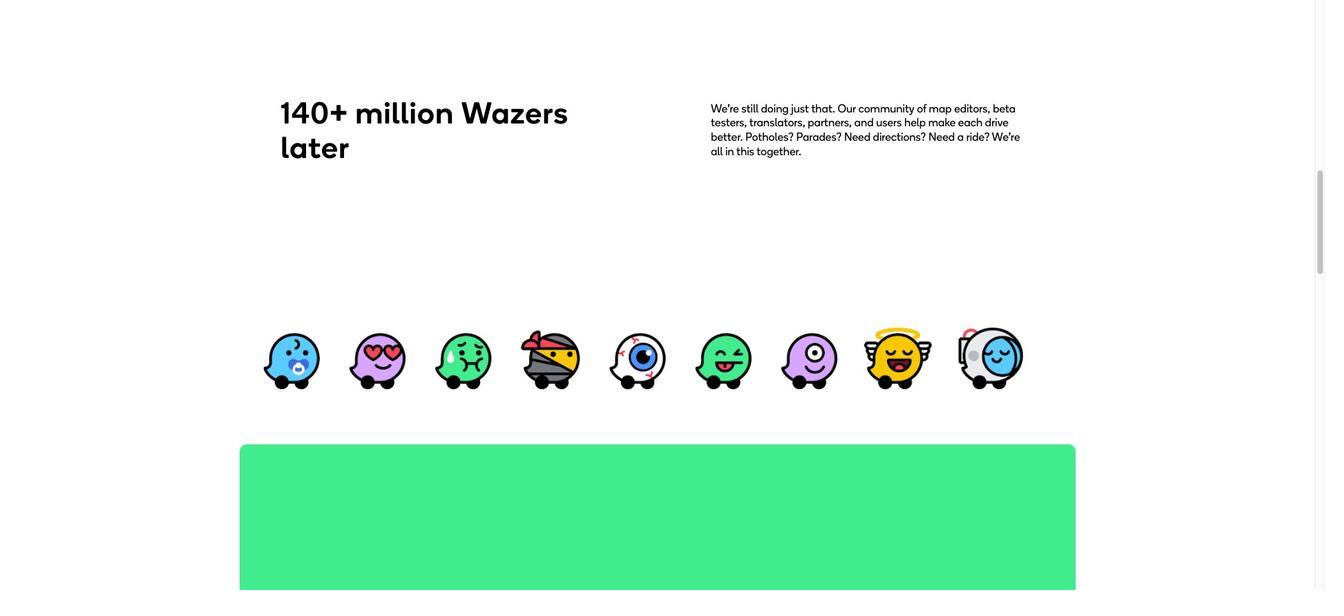 Task type: describe. For each thing, give the bounding box(es) containing it.
doing
[[761, 102, 789, 115]]

parades?
[[796, 131, 842, 144]]

all
[[711, 145, 723, 158]]

community
[[859, 102, 915, 115]]

a
[[958, 131, 964, 144]]

drive
[[985, 116, 1009, 129]]

140+ million wazers later
[[281, 94, 569, 166]]

of
[[917, 102, 927, 115]]

wazers
[[461, 94, 569, 131]]

in
[[726, 145, 734, 158]]

editors,
[[954, 102, 991, 115]]

this
[[737, 145, 755, 158]]

help
[[905, 116, 926, 129]]

each
[[958, 116, 983, 129]]

0 vertical spatial we're
[[711, 102, 739, 115]]

1 vertical spatial we're
[[992, 131, 1020, 144]]

we're still doing just that. our community of map editors, beta testers, translators, partners, and users help make each drive better. potholes? parades? need directions? need a ride? we're all in this together.
[[711, 102, 1020, 158]]

potholes?
[[746, 131, 794, 144]]

ride?
[[967, 131, 990, 144]]

users
[[876, 116, 902, 129]]

translators,
[[750, 116, 805, 129]]

beta
[[993, 102, 1016, 115]]

testers,
[[711, 116, 747, 129]]

million
[[356, 94, 454, 131]]



Task type: vqa. For each thing, say whether or not it's contained in the screenshot.
Francisco within the "DMV - San Francisco 1377 Fell St, San Francisco, California, United States"
no



Task type: locate. For each thing, give the bounding box(es) containing it.
we're up "testers,"
[[711, 102, 739, 115]]

directions?
[[873, 131, 926, 144]]

still
[[742, 102, 759, 115]]

together.
[[757, 145, 801, 158]]

1 need from the left
[[844, 131, 871, 144]]

that.
[[812, 102, 835, 115]]

1 horizontal spatial we're
[[992, 131, 1020, 144]]

our
[[838, 102, 856, 115]]

140+
[[281, 94, 348, 131]]

later
[[281, 129, 350, 166]]

we're
[[711, 102, 739, 115], [992, 131, 1020, 144]]

need down make
[[929, 131, 955, 144]]

partners,
[[808, 116, 852, 129]]

0 horizontal spatial we're
[[711, 102, 739, 115]]

make
[[929, 116, 956, 129]]

0 horizontal spatial need
[[844, 131, 871, 144]]

1 horizontal spatial need
[[929, 131, 955, 144]]

need down the and on the right top of page
[[844, 131, 871, 144]]

2 need from the left
[[929, 131, 955, 144]]

we're down drive
[[992, 131, 1020, 144]]

better.
[[711, 131, 743, 144]]

just
[[791, 102, 809, 115]]

and
[[855, 116, 874, 129]]

need
[[844, 131, 871, 144], [929, 131, 955, 144]]

map
[[929, 102, 952, 115]]



